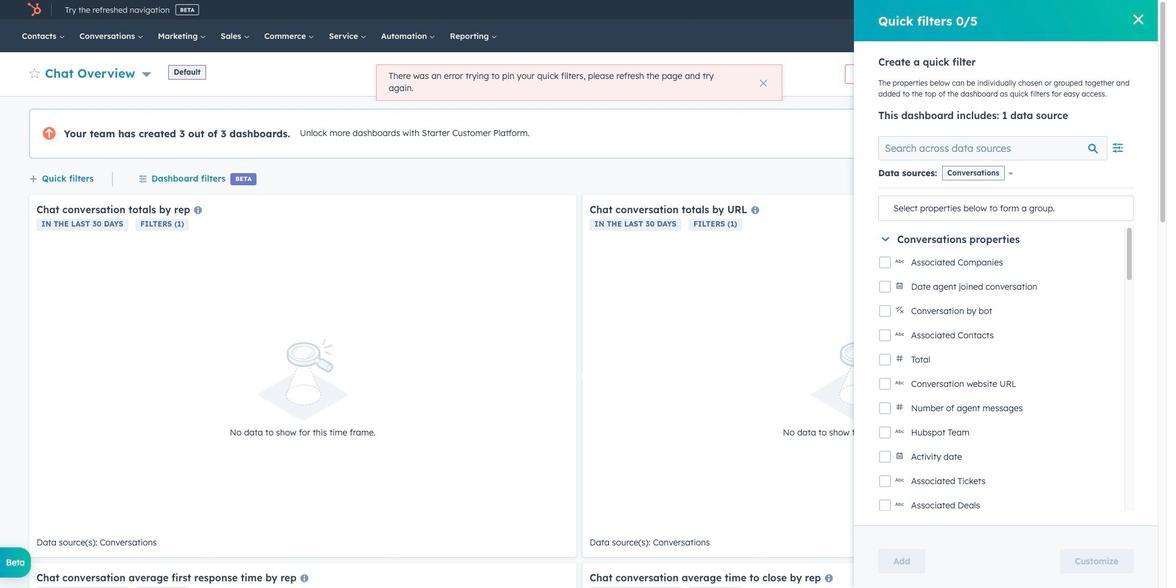 Task type: vqa. For each thing, say whether or not it's contained in the screenshot.
Jer Mill image
yes



Task type: locate. For each thing, give the bounding box(es) containing it.
Search across data sources search field
[[878, 136, 1108, 160]]

0 horizontal spatial close image
[[760, 80, 767, 87]]

1 vertical spatial close image
[[760, 80, 767, 87]]

close image
[[1134, 15, 1144, 24], [760, 80, 767, 87]]

0 vertical spatial close image
[[1134, 15, 1144, 24]]

banner
[[29, 61, 1129, 84]]

alert
[[376, 64, 782, 101], [376, 64, 782, 101]]

chat conversation totals by rep element
[[29, 195, 576, 557]]

menu
[[874, 0, 1144, 19]]

row group
[[878, 226, 1125, 588]]

chat conversation average first response time by rep element
[[29, 564, 576, 588]]

1 horizontal spatial close image
[[1134, 15, 1144, 24]]

Search HubSpot search field
[[978, 26, 1116, 46]]



Task type: describe. For each thing, give the bounding box(es) containing it.
jer mill image
[[1055, 4, 1065, 15]]

marketplaces image
[[963, 5, 974, 16]]

close image
[[760, 80, 767, 87]]

caret image
[[882, 237, 890, 241]]

chat conversation average time to close by rep element
[[582, 564, 1130, 588]]

chat conversation totals by url element
[[582, 195, 1130, 557]]



